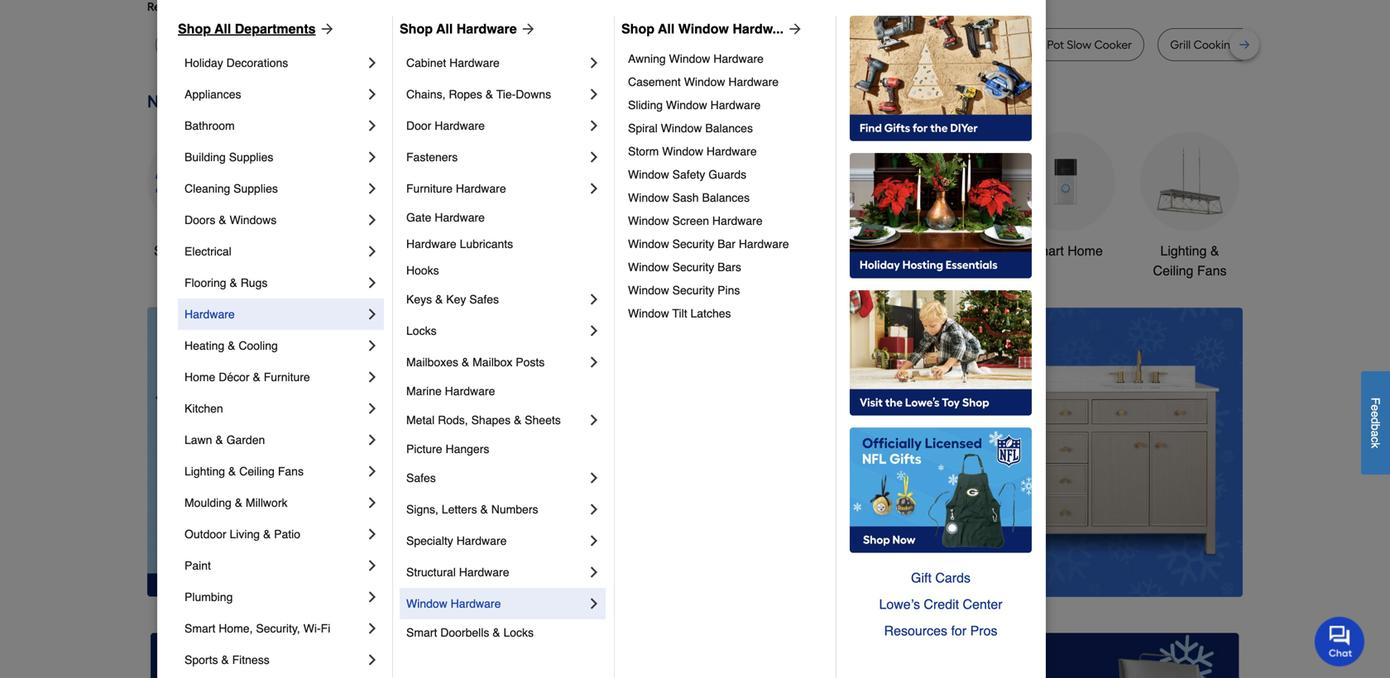 Task type: vqa. For each thing, say whether or not it's contained in the screenshot.
"&" within Smart Doorbells & Locks link
yes



Task type: describe. For each thing, give the bounding box(es) containing it.
up to 35 percent off select small appliances. image
[[522, 633, 868, 679]]

fi
[[321, 622, 330, 636]]

1 horizontal spatial furniture
[[406, 182, 453, 195]]

chains,
[[406, 88, 446, 101]]

grate
[[1241, 38, 1271, 52]]

1 vertical spatial fans
[[278, 465, 304, 478]]

outdoor for outdoor living & patio
[[185, 528, 226, 541]]

cleaning supplies link
[[185, 173, 364, 204]]

1 horizontal spatial locks
[[504, 626, 534, 640]]

equipment
[[786, 263, 849, 278]]

1 cooker from the left
[[419, 38, 457, 52]]

security,
[[256, 622, 300, 636]]

doors & windows
[[185, 214, 277, 227]]

d
[[1369, 418, 1382, 424]]

flooring & rugs link
[[185, 267, 364, 299]]

chevron right image for metal rods, shapes & sheets
[[586, 412, 602, 429]]

chevron right image for moulding & millwork
[[364, 495, 381, 511]]

shop all departments link
[[178, 19, 336, 39]]

mailboxes & mailbox posts
[[406, 356, 545, 369]]

chevron right image for door hardware
[[586, 118, 602, 134]]

hardware up bar
[[712, 214, 763, 228]]

window left screen
[[628, 214, 669, 228]]

tie-
[[496, 88, 516, 101]]

latches
[[691, 307, 731, 320]]

hardware up cabinet hardware link
[[457, 21, 517, 36]]

chevron right image for window hardware
[[586, 596, 602, 612]]

deals
[[206, 243, 240, 259]]

window down awning window hardware on the top of page
[[684, 75, 725, 89]]

tools link
[[396, 132, 495, 261]]

recommended searches for you heading
[[147, 0, 1243, 15]]

shop these last-minute gifts. $99 or less. quantities are limited and won't last. image
[[147, 307, 415, 597]]

structural
[[406, 566, 456, 579]]

shop all deals link
[[147, 132, 247, 261]]

1 horizontal spatial lighting & ceiling fans
[[1153, 243, 1227, 278]]

hooks link
[[406, 257, 602, 284]]

lawn & garden
[[185, 434, 265, 447]]

millwork
[[246, 497, 288, 510]]

hardware up casement window hardware link
[[714, 52, 764, 65]]

arrow right image for shop all departments
[[316, 21, 336, 37]]

gift
[[911, 571, 932, 586]]

chevron right image for cabinet hardware
[[586, 55, 602, 71]]

smart home
[[1029, 243, 1103, 259]]

smart for smart home, security, wi-fi
[[185, 622, 215, 636]]

hardware down signs, letters & numbers
[[457, 535, 507, 548]]

sliding window hardware link
[[628, 94, 824, 117]]

building
[[185, 151, 226, 164]]

chains, ropes & tie-downs
[[406, 88, 551, 101]]

all for window
[[658, 21, 675, 36]]

key
[[446, 293, 466, 306]]

bar
[[718, 238, 736, 251]]

chevron right image for plumbing
[[364, 589, 381, 606]]

cabinet
[[406, 56, 446, 70]]

scroll to item #4 image
[[877, 567, 917, 574]]

casement window hardware link
[[628, 70, 824, 94]]

officially licensed n f l gifts. shop now. image
[[850, 428, 1032, 554]]

posts
[[516, 356, 545, 369]]

door
[[406, 119, 431, 132]]

rods,
[[438, 414, 468, 427]]

windows
[[230, 214, 277, 227]]

hardware lubricants
[[406, 238, 513, 251]]

find gifts for the diyer. image
[[850, 16, 1032, 142]]

structural hardware link
[[406, 557, 586, 588]]

0 vertical spatial locks
[[406, 324, 437, 338]]

a
[[1369, 431, 1382, 437]]

fasteners
[[406, 151, 458, 164]]

microwave
[[495, 38, 552, 52]]

smart for smart home
[[1029, 243, 1064, 259]]

visit the lowe's toy shop. image
[[850, 290, 1032, 416]]

heating & cooling
[[185, 339, 278, 353]]

hardware up chains, ropes & tie-downs
[[449, 56, 500, 70]]

supplies for building supplies
[[229, 151, 273, 164]]

signs,
[[406, 503, 439, 516]]

arrow right image for shop all hardware
[[517, 21, 537, 37]]

hardw...
[[733, 21, 784, 36]]

1 vertical spatial bathroom
[[913, 243, 970, 259]]

heating
[[185, 339, 224, 353]]

kitchen faucets link
[[644, 132, 743, 261]]

chevron right image for building supplies
[[364, 149, 381, 166]]

hardware down flooring
[[185, 308, 235, 321]]

& inside "link"
[[219, 214, 226, 227]]

window screen hardware
[[628, 214, 763, 228]]

instant pot
[[919, 38, 975, 52]]

1 slow from the left
[[392, 38, 416, 52]]

specialty hardware link
[[406, 525, 586, 557]]

arrow right image inside shop all window hardw... link
[[784, 21, 804, 37]]

signs, letters & numbers
[[406, 503, 538, 516]]

rack
[[1337, 38, 1362, 52]]

appliances link
[[185, 79, 364, 110]]

shop for shop all hardware
[[400, 21, 433, 36]]

shapes
[[471, 414, 511, 427]]

shop for shop all departments
[[178, 21, 211, 36]]

window down the structural
[[406, 597, 448, 611]]

1 tools from the left
[[430, 243, 461, 259]]

chevron right image for keys & key safes
[[586, 291, 602, 308]]

living
[[230, 528, 260, 541]]

safety
[[673, 168, 705, 181]]

window sash balances link
[[628, 186, 824, 209]]

window up spiral window balances
[[666, 98, 707, 112]]

picture
[[406, 443, 442, 456]]

window hardware link
[[406, 588, 586, 620]]

hardware inside "link"
[[435, 211, 485, 224]]

cleaning
[[185, 182, 230, 195]]

countertop
[[555, 38, 616, 52]]

window sash balances
[[628, 191, 750, 204]]

flooring
[[185, 276, 226, 290]]

triple slow cooker
[[360, 38, 457, 52]]

hardware down fasteners link
[[456, 182, 506, 195]]

plumbing link
[[185, 582, 364, 613]]

home,
[[219, 622, 253, 636]]

fasteners link
[[406, 142, 586, 173]]

security for pins
[[673, 284, 714, 297]]

fans inside lighting & ceiling fans
[[1197, 263, 1227, 278]]

hardware up guards
[[707, 145, 757, 158]]

window up the storm window hardware
[[661, 122, 702, 135]]

0 vertical spatial home
[[1068, 243, 1103, 259]]

grill cooking grate & warming rack
[[1170, 38, 1362, 52]]

new deals every day during 25 days of deals image
[[147, 88, 1243, 115]]

pot for crock pot cooking pot
[[798, 38, 815, 52]]

kitchen for kitchen faucets
[[646, 243, 690, 259]]

window security pins
[[628, 284, 740, 297]]

patio
[[274, 528, 300, 541]]

gate
[[406, 211, 431, 224]]

pros
[[970, 624, 998, 639]]

lowe's credit center
[[879, 597, 1003, 612]]

chevron right image for furniture hardware
[[586, 180, 602, 197]]

specialty
[[406, 535, 453, 548]]

smart for smart doorbells & locks
[[406, 626, 437, 640]]

balances for spiral window balances
[[705, 122, 753, 135]]

window up window security pins
[[628, 261, 669, 274]]

0 vertical spatial safes
[[469, 293, 499, 306]]

shop all deals
[[154, 243, 240, 259]]

holiday decorations link
[[185, 47, 364, 79]]

hardware lubricants link
[[406, 231, 602, 257]]

metal rods, shapes & sheets link
[[406, 405, 586, 436]]

smart doorbells & locks link
[[406, 620, 602, 646]]

1 vertical spatial home
[[185, 371, 215, 384]]

window down storm
[[628, 168, 669, 181]]

all for hardware
[[436, 21, 453, 36]]

holiday decorations
[[185, 56, 288, 70]]

window up the window security bars at the top of the page
[[628, 238, 669, 251]]

chevron right image for doors & windows
[[364, 212, 381, 228]]

1 e from the top
[[1369, 405, 1382, 411]]

0 vertical spatial lighting & ceiling fans link
[[1140, 132, 1240, 281]]

lowe's credit center link
[[850, 592, 1032, 618]]

chevron right image for sports & fitness
[[364, 652, 381, 669]]

chevron right image for safes
[[586, 470, 602, 487]]

chevron right image for flooring & rugs
[[364, 275, 381, 291]]

1 cooking from the left
[[817, 38, 862, 52]]

spiral window balances link
[[628, 117, 824, 140]]

sports & fitness
[[185, 654, 270, 667]]

window hardware
[[406, 597, 501, 611]]

chevron right image for signs, letters & numbers
[[586, 501, 602, 518]]

storm
[[628, 145, 659, 158]]

holiday
[[185, 56, 223, 70]]

kitchen for kitchen
[[185, 402, 223, 415]]

cabinet hardware
[[406, 56, 500, 70]]

hardware down awning window hardware link
[[729, 75, 779, 89]]

chevron right image for heating & cooling
[[364, 338, 381, 354]]

chevron right image for chains, ropes & tie-downs
[[586, 86, 602, 103]]



Task type: locate. For each thing, give the bounding box(es) containing it.
lighting & ceiling fans
[[1153, 243, 1227, 278], [185, 465, 304, 478]]

sheets
[[525, 414, 561, 427]]

all up cabinet hardware
[[436, 21, 453, 36]]

grill
[[1170, 38, 1191, 52]]

chevron right image for lighting & ceiling fans
[[364, 463, 381, 480]]

balances for window sash balances
[[702, 191, 750, 204]]

chevron right image
[[364, 55, 381, 71], [586, 86, 602, 103], [364, 149, 381, 166], [586, 180, 602, 197], [586, 291, 602, 308], [586, 354, 602, 371], [364, 401, 381, 417], [364, 432, 381, 449], [364, 463, 381, 480], [586, 501, 602, 518], [364, 526, 381, 543], [586, 533, 602, 549], [586, 564, 602, 581], [364, 589, 381, 606], [586, 596, 602, 612], [364, 652, 381, 669]]

bars
[[718, 261, 741, 274]]

cooker
[[419, 38, 457, 52], [1094, 38, 1132, 52]]

1 horizontal spatial cooker
[[1094, 38, 1132, 52]]

supplies for cleaning supplies
[[233, 182, 278, 195]]

window security bar hardware
[[628, 238, 789, 251]]

security for bars
[[673, 261, 714, 274]]

chevron right image for holiday decorations
[[364, 55, 381, 71]]

safes down "picture" on the bottom
[[406, 472, 436, 485]]

0 vertical spatial arrow right image
[[784, 21, 804, 37]]

tools
[[430, 243, 461, 259], [822, 243, 852, 259]]

sports
[[185, 654, 218, 667]]

chevron right image
[[586, 55, 602, 71], [364, 86, 381, 103], [364, 118, 381, 134], [586, 118, 602, 134], [586, 149, 602, 166], [364, 180, 381, 197], [364, 212, 381, 228], [364, 243, 381, 260], [364, 275, 381, 291], [364, 306, 381, 323], [586, 323, 602, 339], [364, 338, 381, 354], [364, 369, 381, 386], [586, 412, 602, 429], [586, 470, 602, 487], [364, 495, 381, 511], [364, 558, 381, 574], [364, 621, 381, 637]]

0 vertical spatial outdoor
[[770, 243, 818, 259]]

e up d
[[1369, 405, 1382, 411]]

window tilt latches link
[[628, 302, 824, 325]]

2 arrow right image from the left
[[517, 21, 537, 37]]

1 security from the top
[[673, 238, 714, 251]]

sports & fitness link
[[185, 645, 364, 676]]

letters
[[442, 503, 477, 516]]

smart doorbells & locks
[[406, 626, 534, 640]]

1 horizontal spatial bathroom
[[913, 243, 970, 259]]

safes right key
[[469, 293, 499, 306]]

2 cooker from the left
[[1094, 38, 1132, 52]]

1 horizontal spatial smart
[[406, 626, 437, 640]]

all up holiday decorations on the top left of the page
[[214, 21, 231, 36]]

chevron right image for appliances
[[364, 86, 381, 103]]

security down kitchen faucets
[[673, 261, 714, 274]]

screen
[[673, 214, 709, 228]]

window left sash
[[628, 191, 669, 204]]

triple
[[360, 38, 389, 52]]

instant
[[919, 38, 956, 52]]

crock right the instant pot
[[1014, 38, 1044, 52]]

up to 40 percent off select vanities. plus get free local delivery on select vanities. image
[[441, 307, 1243, 597]]

scroll to item #2 image
[[797, 567, 837, 574]]

hardware up window hardware link
[[459, 566, 509, 579]]

outdoor up equipment on the right of page
[[770, 243, 818, 259]]

chat invite button image
[[1315, 617, 1365, 667]]

gift cards link
[[850, 565, 1032, 592]]

furniture
[[406, 182, 453, 195], [264, 371, 310, 384]]

chevron right image for specialty hardware
[[586, 533, 602, 549]]

1 horizontal spatial crock
[[1014, 38, 1044, 52]]

chains, ropes & tie-downs link
[[406, 79, 586, 110]]

2 e from the top
[[1369, 411, 1382, 418]]

0 horizontal spatial arrow right image
[[784, 21, 804, 37]]

hardware up hooks on the left
[[406, 238, 457, 251]]

1 horizontal spatial fans
[[1197, 263, 1227, 278]]

hardware down casement window hardware link
[[711, 98, 761, 112]]

cooker left the grill
[[1094, 38, 1132, 52]]

specialty hardware
[[406, 535, 507, 548]]

0 horizontal spatial crock
[[764, 38, 795, 52]]

1 vertical spatial security
[[673, 261, 714, 274]]

0 vertical spatial security
[[673, 238, 714, 251]]

crock for crock pot slow cooker
[[1014, 38, 1044, 52]]

supplies inside 'building supplies' link
[[229, 151, 273, 164]]

kitchen up lawn
[[185, 402, 223, 415]]

balances down sliding window hardware link
[[705, 122, 753, 135]]

2 vertical spatial security
[[673, 284, 714, 297]]

0 horizontal spatial bathroom
[[185, 119, 235, 132]]

0 horizontal spatial fans
[[278, 465, 304, 478]]

1 horizontal spatial safes
[[469, 293, 499, 306]]

arrow right image
[[784, 21, 804, 37], [1212, 452, 1229, 469]]

fans
[[1197, 263, 1227, 278], [278, 465, 304, 478]]

tools inside the outdoor tools & equipment
[[822, 243, 852, 259]]

0 horizontal spatial lighting
[[185, 465, 225, 478]]

mailbox
[[473, 356, 513, 369]]

chevron right image for structural hardware
[[586, 564, 602, 581]]

tools up equipment on the right of page
[[822, 243, 852, 259]]

hardware right bar
[[739, 238, 789, 251]]

shop up holiday
[[178, 21, 211, 36]]

0 horizontal spatial outdoor
[[185, 528, 226, 541]]

chevron right image for electrical
[[364, 243, 381, 260]]

security down the window security bars at the top of the page
[[673, 284, 714, 297]]

2 slow from the left
[[1067, 38, 1092, 52]]

lawn
[[185, 434, 212, 447]]

0 horizontal spatial cooking
[[817, 38, 862, 52]]

1 arrow right image from the left
[[316, 21, 336, 37]]

downs
[[516, 88, 551, 101]]

3 pot from the left
[[958, 38, 975, 52]]

1 vertical spatial safes
[[406, 472, 436, 485]]

chevron right image for kitchen
[[364, 401, 381, 417]]

scroll to item #5 element
[[917, 565, 960, 575]]

1 horizontal spatial slow
[[1067, 38, 1092, 52]]

structural hardware
[[406, 566, 509, 579]]

2 shop from the left
[[400, 21, 433, 36]]

home décor & furniture link
[[185, 362, 364, 393]]

microwave countertop
[[495, 38, 616, 52]]

crock
[[764, 38, 795, 52], [1014, 38, 1044, 52]]

gate hardware
[[406, 211, 485, 224]]

window inside "link"
[[628, 307, 669, 320]]

window up window safety guards
[[662, 145, 703, 158]]

kitchen up the window security bars at the top of the page
[[646, 243, 690, 259]]

0 horizontal spatial safes
[[406, 472, 436, 485]]

tools up hooks on the left
[[430, 243, 461, 259]]

1 vertical spatial ceiling
[[239, 465, 275, 478]]

chevron right image for locks
[[586, 323, 602, 339]]

hardware link
[[185, 299, 364, 330]]

chevron right image for smart home, security, wi-fi
[[364, 621, 381, 637]]

electrical
[[185, 245, 232, 258]]

1 vertical spatial lighting & ceiling fans link
[[185, 456, 364, 487]]

1 vertical spatial supplies
[[233, 182, 278, 195]]

1 crock from the left
[[764, 38, 795, 52]]

all right shop
[[188, 243, 202, 259]]

supplies inside cleaning supplies link
[[233, 182, 278, 195]]

hardware inside 'link'
[[406, 238, 457, 251]]

& inside the outdoor tools & equipment
[[856, 243, 865, 259]]

doors
[[185, 214, 215, 227]]

arrow left image
[[455, 452, 472, 469]]

3 security from the top
[[673, 284, 714, 297]]

all inside shop all hardware link
[[436, 21, 453, 36]]

0 horizontal spatial arrow right image
[[316, 21, 336, 37]]

all for deals
[[188, 243, 202, 259]]

1 horizontal spatial arrow right image
[[1212, 452, 1229, 469]]

0 vertical spatial lighting
[[1161, 243, 1207, 259]]

hardware down ropes
[[435, 119, 485, 132]]

0 horizontal spatial shop
[[178, 21, 211, 36]]

0 horizontal spatial home
[[185, 371, 215, 384]]

window security bars link
[[628, 256, 824, 279]]

2 security from the top
[[673, 261, 714, 274]]

numbers
[[491, 503, 538, 516]]

arrow right image
[[316, 21, 336, 37], [517, 21, 537, 37]]

1 horizontal spatial ceiling
[[1153, 263, 1194, 278]]

0 vertical spatial bathroom
[[185, 119, 235, 132]]

up to 30 percent off select grills and accessories. image
[[894, 633, 1240, 679]]

shop up awning
[[621, 21, 655, 36]]

0 vertical spatial fans
[[1197, 263, 1227, 278]]

0 horizontal spatial lighting & ceiling fans
[[185, 465, 304, 478]]

awning window hardware link
[[628, 47, 824, 70]]

0 horizontal spatial locks
[[406, 324, 437, 338]]

ropes
[[449, 88, 482, 101]]

1 vertical spatial locks
[[504, 626, 534, 640]]

1 horizontal spatial arrow right image
[[517, 21, 537, 37]]

arrow right image up "microwave"
[[517, 21, 537, 37]]

moulding
[[185, 497, 232, 510]]

balances down window safety guards link
[[702, 191, 750, 204]]

1 vertical spatial balances
[[702, 191, 750, 204]]

chevron right image for lawn & garden
[[364, 432, 381, 449]]

outdoor for outdoor tools & equipment
[[770, 243, 818, 259]]

2 crock from the left
[[1014, 38, 1044, 52]]

chevron right image for mailboxes & mailbox posts
[[586, 354, 602, 371]]

chevron right image for bathroom
[[364, 118, 381, 134]]

chevron right image for fasteners
[[586, 149, 602, 166]]

0 horizontal spatial cooker
[[419, 38, 457, 52]]

e up b
[[1369, 411, 1382, 418]]

keys & key safes link
[[406, 284, 586, 315]]

window up 'casement window hardware'
[[669, 52, 710, 65]]

arrow right image inside shop all hardware link
[[517, 21, 537, 37]]

security for bar
[[673, 238, 714, 251]]

crock down hardw... on the right of the page
[[764, 38, 795, 52]]

supplies up "cleaning supplies"
[[229, 151, 273, 164]]

0 horizontal spatial smart
[[185, 622, 215, 636]]

2 pot from the left
[[864, 38, 881, 52]]

1 horizontal spatial kitchen
[[646, 243, 690, 259]]

1 horizontal spatial lighting & ceiling fans link
[[1140, 132, 1240, 281]]

outdoor inside the outdoor tools & equipment
[[770, 243, 818, 259]]

0 horizontal spatial tools
[[430, 243, 461, 259]]

window down recommended searches for you heading
[[678, 21, 729, 36]]

cooker up cabinet
[[419, 38, 457, 52]]

0 vertical spatial supplies
[[229, 151, 273, 164]]

window screen hardware link
[[628, 209, 824, 233]]

pot for crock pot slow cooker
[[1047, 38, 1064, 52]]

locks down keys
[[406, 324, 437, 338]]

window up window tilt latches
[[628, 284, 669, 297]]

fitness
[[232, 654, 270, 667]]

1 pot from the left
[[798, 38, 815, 52]]

get up to 2 free select tools or batteries when you buy 1 with select purchases. image
[[151, 633, 496, 679]]

k
[[1369, 443, 1382, 449]]

1 horizontal spatial lighting
[[1161, 243, 1207, 259]]

safes link
[[406, 463, 586, 494]]

locks down window hardware link
[[504, 626, 534, 640]]

1 horizontal spatial cooking
[[1194, 38, 1238, 52]]

0 vertical spatial ceiling
[[1153, 263, 1194, 278]]

1 shop from the left
[[178, 21, 211, 36]]

outdoor living & patio link
[[185, 519, 364, 550]]

moulding & millwork
[[185, 497, 288, 510]]

paint
[[185, 559, 211, 573]]

metal
[[406, 414, 435, 427]]

2 horizontal spatial smart
[[1029, 243, 1064, 259]]

hardware up hardware lubricants
[[435, 211, 485, 224]]

supplies up windows
[[233, 182, 278, 195]]

balances inside window sash balances link
[[702, 191, 750, 204]]

home
[[1068, 243, 1103, 259], [185, 371, 215, 384]]

2 cooking from the left
[[1194, 38, 1238, 52]]

furniture hardware
[[406, 182, 506, 195]]

chevron right image for hardware
[[364, 306, 381, 323]]

all for departments
[[214, 21, 231, 36]]

0 vertical spatial kitchen
[[646, 243, 690, 259]]

crock for crock pot cooking pot
[[764, 38, 795, 52]]

kitchen inside kitchen faucets link
[[646, 243, 690, 259]]

2 tools from the left
[[822, 243, 852, 259]]

1 horizontal spatial outdoor
[[770, 243, 818, 259]]

1 vertical spatial outdoor
[[185, 528, 226, 541]]

0 horizontal spatial slow
[[392, 38, 416, 52]]

c
[[1369, 437, 1382, 443]]

1 vertical spatial arrow right image
[[1212, 452, 1229, 469]]

gate hardware link
[[406, 204, 602, 231]]

1 vertical spatial kitchen
[[185, 402, 223, 415]]

1 vertical spatial furniture
[[264, 371, 310, 384]]

window left tilt
[[628, 307, 669, 320]]

window
[[678, 21, 729, 36], [669, 52, 710, 65], [684, 75, 725, 89], [666, 98, 707, 112], [661, 122, 702, 135], [662, 145, 703, 158], [628, 168, 669, 181], [628, 191, 669, 204], [628, 214, 669, 228], [628, 238, 669, 251], [628, 261, 669, 274], [628, 284, 669, 297], [628, 307, 669, 320], [406, 597, 448, 611]]

pot for instant pot
[[958, 38, 975, 52]]

appliances
[[185, 88, 241, 101]]

1 horizontal spatial shop
[[400, 21, 433, 36]]

arrow right image up holiday decorations link
[[316, 21, 336, 37]]

all inside shop all window hardw... link
[[658, 21, 675, 36]]

shop all departments
[[178, 21, 316, 36]]

chevron right image for cleaning supplies
[[364, 180, 381, 197]]

outdoor down moulding
[[185, 528, 226, 541]]

shop for shop all window hardw...
[[621, 21, 655, 36]]

& inside 'link'
[[480, 503, 488, 516]]

chevron right image for outdoor living & patio
[[364, 526, 381, 543]]

furniture up kitchen link
[[264, 371, 310, 384]]

0 vertical spatial balances
[[705, 122, 753, 135]]

bathroom link
[[185, 110, 364, 142], [892, 132, 991, 261]]

heating & cooling link
[[185, 330, 364, 362]]

locks link
[[406, 315, 586, 347]]

hardware down mailboxes & mailbox posts
[[445, 385, 495, 398]]

keys
[[406, 293, 432, 306]]

1 vertical spatial lighting & ceiling fans
[[185, 465, 304, 478]]

chevron right image for paint
[[364, 558, 381, 574]]

f e e d b a c k
[[1369, 398, 1382, 449]]

arrow right image inside shop all departments link
[[316, 21, 336, 37]]

hardware up smart doorbells & locks
[[451, 597, 501, 611]]

0 horizontal spatial furniture
[[264, 371, 310, 384]]

chevron right image for home décor & furniture
[[364, 369, 381, 386]]

lighting & ceiling fans link
[[1140, 132, 1240, 281], [185, 456, 364, 487]]

security down window screen hardware
[[673, 238, 714, 251]]

0 vertical spatial lighting & ceiling fans
[[1153, 243, 1227, 278]]

kitchen inside kitchen link
[[185, 402, 223, 415]]

door hardware link
[[406, 110, 586, 142]]

guards
[[709, 168, 747, 181]]

4 pot from the left
[[1047, 38, 1064, 52]]

cleaning supplies
[[185, 182, 278, 195]]

3 shop from the left
[[621, 21, 655, 36]]

0 horizontal spatial kitchen
[[185, 402, 223, 415]]

marine hardware link
[[406, 378, 602, 405]]

all up awning
[[658, 21, 675, 36]]

window security bars
[[628, 261, 741, 274]]

balances inside spiral window balances link
[[705, 122, 753, 135]]

holiday hosting essentials. image
[[850, 153, 1032, 279]]

1 horizontal spatial tools
[[822, 243, 852, 259]]

0 horizontal spatial lighting & ceiling fans link
[[185, 456, 364, 487]]

0 horizontal spatial ceiling
[[239, 465, 275, 478]]

0 vertical spatial furniture
[[406, 182, 453, 195]]

0 horizontal spatial bathroom link
[[185, 110, 364, 142]]

2 horizontal spatial shop
[[621, 21, 655, 36]]

f e e d b a c k button
[[1361, 372, 1390, 475]]

1 vertical spatial lighting
[[185, 465, 225, 478]]

building supplies link
[[185, 142, 364, 173]]

1 horizontal spatial bathroom link
[[892, 132, 991, 261]]

window safety guards link
[[628, 163, 824, 186]]

flooring & rugs
[[185, 276, 268, 290]]

furniture up gate at the left top of the page
[[406, 182, 453, 195]]

all inside shop all deals link
[[188, 243, 202, 259]]

1 horizontal spatial home
[[1068, 243, 1103, 259]]

shop up triple slow cooker
[[400, 21, 433, 36]]

signs, letters & numbers link
[[406, 494, 586, 525]]

spiral
[[628, 122, 658, 135]]

all inside shop all departments link
[[214, 21, 231, 36]]

shop all window hardw...
[[621, 21, 784, 36]]



